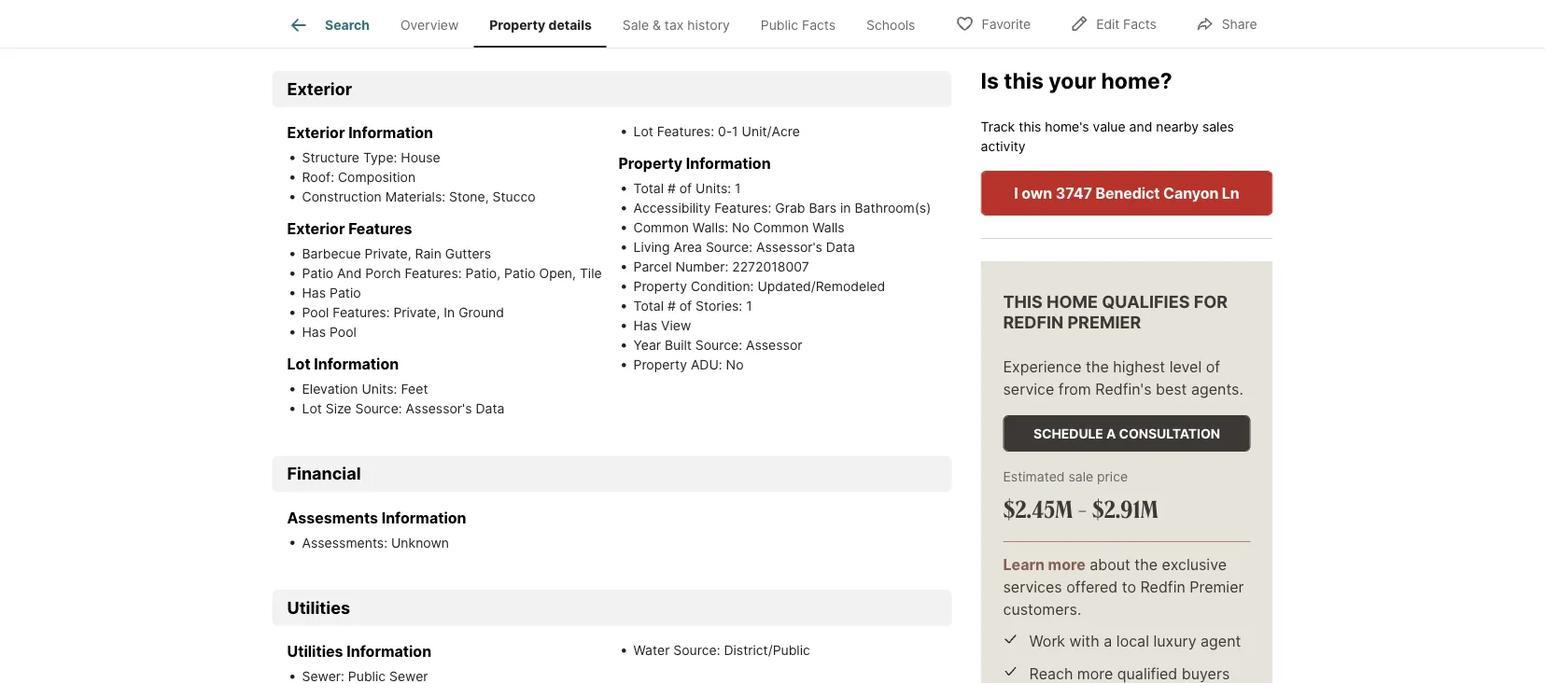 Task type: describe. For each thing, give the bounding box(es) containing it.
premier
[[1068, 312, 1141, 333]]

share
[[1222, 16, 1257, 32]]

2 vertical spatial 1
[[746, 299, 752, 315]]

share button
[[1180, 4, 1273, 42]]

this
[[1003, 291, 1043, 312]]

adu:
[[691, 358, 722, 373]]

financial
[[287, 464, 361, 485]]

features: down rain
[[405, 266, 462, 282]]

your
[[1049, 67, 1096, 93]]

property up 'accessibility'
[[619, 155, 683, 173]]

house
[[401, 150, 440, 166]]

bars
[[809, 201, 837, 217]]

edit
[[1096, 16, 1120, 32]]

information for exterior
[[348, 124, 433, 142]]

source: down walls:
[[706, 240, 753, 256]]

favorite button
[[940, 4, 1047, 42]]

search
[[325, 17, 370, 33]]

structure
[[302, 150, 360, 166]]

roof:
[[302, 170, 334, 186]]

composition
[[338, 170, 416, 186]]

home
[[1047, 291, 1098, 312]]

schedule
[[1034, 426, 1104, 441]]

information for utilities
[[347, 643, 432, 662]]

1 horizontal spatial pool
[[330, 325, 357, 341]]

walls:
[[693, 220, 728, 236]]

data inside "property information total # of units: 1 accessibility features: grab bars in bathroom(s) common walls: no common walls living area source: assessor's data parcel number: 2272018007 property condition: updated/remodeled total # of stories: 1 has view year built source: assessor property adu: no"
[[826, 240, 855, 256]]

2 common from the left
[[753, 220, 809, 236]]

0 vertical spatial pool
[[302, 305, 329, 321]]

gutters
[[445, 246, 491, 262]]

features
[[348, 220, 412, 239]]

about the exclusive services offered to redfin premier customers.
[[1003, 555, 1244, 618]]

assesments information assessments: unknown
[[287, 509, 466, 551]]

the for from
[[1086, 357, 1109, 376]]

rain
[[415, 246, 442, 262]]

nearby
[[1156, 118, 1199, 134]]

assessor's inside 'lot information elevation units: feet lot size source: assessor's data'
[[406, 401, 472, 417]]

1 vertical spatial of
[[680, 299, 692, 315]]

1 common from the left
[[634, 220, 689, 236]]

area
[[674, 240, 702, 256]]

source: up adu:
[[696, 338, 742, 354]]

for
[[1194, 291, 1228, 312]]

schools tab
[[851, 3, 931, 48]]

schools
[[867, 17, 916, 33]]

accessibility
[[634, 201, 711, 217]]

value
[[1093, 118, 1126, 134]]

3747
[[1056, 184, 1092, 202]]

best
[[1156, 380, 1187, 398]]

bathroom(s)
[[855, 201, 931, 217]]

work
[[1030, 632, 1066, 651]]

utilities for utilities
[[287, 598, 350, 619]]

data inside 'lot information elevation units: feet lot size source: assessor's data'
[[476, 401, 505, 417]]

premier
[[1190, 578, 1244, 596]]

information for assesments
[[382, 509, 466, 528]]

1 vertical spatial 1
[[735, 181, 741, 197]]

materials:
[[385, 189, 446, 205]]

a
[[1107, 426, 1116, 441]]

in
[[840, 201, 851, 217]]

walls
[[813, 220, 845, 236]]

water
[[634, 643, 670, 659]]

1 total from the top
[[634, 181, 664, 197]]

window
[[634, 15, 683, 31]]

track this home's value and nearby sales activity
[[981, 118, 1234, 154]]

2 vertical spatial lot
[[302, 401, 322, 417]]

the for redfin
[[1135, 555, 1158, 574]]

2272018007
[[732, 260, 809, 275]]

porch
[[365, 266, 401, 282]]

living
[[634, 240, 670, 256]]

public
[[761, 17, 798, 33]]

this for your
[[1004, 67, 1044, 93]]

learn more
[[1003, 555, 1086, 574]]

property details
[[490, 17, 592, 33]]

price
[[1097, 469, 1128, 484]]

agent
[[1201, 632, 1241, 651]]

benedict
[[1096, 184, 1160, 202]]

double
[[748, 15, 791, 31]]

sale & tax history
[[623, 17, 730, 33]]

experience
[[1003, 357, 1082, 376]]

–
[[1078, 493, 1087, 524]]

details
[[549, 17, 592, 33]]

open,
[[539, 266, 576, 282]]

more for learn
[[1048, 555, 1086, 574]]

pane
[[795, 15, 826, 31]]

exterior for exterior features barbecue private, rain gutters patio and porch features: patio, patio open, tile has patio pool features: private, in ground has pool
[[287, 220, 345, 239]]

redfin
[[1003, 312, 1064, 333]]

lot for features:
[[634, 124, 653, 140]]

estimated sale price $2.45m – $2.91m
[[1003, 469, 1159, 524]]

favorite
[[982, 16, 1031, 32]]

schedule a consultation
[[1034, 426, 1220, 441]]

public facts tab
[[745, 3, 851, 48]]

and
[[337, 266, 362, 282]]

condition:
[[691, 279, 754, 295]]

lot information elevation units: feet lot size source: assessor's data
[[287, 356, 505, 417]]

construction
[[302, 189, 382, 205]]

built
[[665, 338, 692, 354]]

offered
[[1067, 578, 1118, 596]]

buyers
[[1182, 665, 1230, 683]]

exterior features barbecue private, rain gutters patio and porch features: patio, patio open, tile has patio pool features: private, in ground has pool
[[287, 220, 602, 341]]

patio down barbecue
[[302, 266, 333, 282]]

2 total from the top
[[634, 299, 664, 315]]

features: down and
[[333, 305, 390, 321]]

exclusive
[[1162, 555, 1227, 574]]

tile
[[580, 266, 602, 282]]

0 vertical spatial no
[[732, 220, 750, 236]]

local
[[1117, 632, 1149, 651]]

patio,
[[466, 266, 501, 282]]

features: right tax on the top of page
[[687, 15, 744, 31]]



Task type: vqa. For each thing, say whether or not it's contained in the screenshot.
exterior features barbecue private, rain gutters patio and porch features: patio, patio open, tile has patio pool features: private, in ground has pool
yes



Task type: locate. For each thing, give the bounding box(es) containing it.
2 # from the top
[[668, 299, 676, 315]]

more
[[1048, 555, 1086, 574], [1077, 665, 1113, 683]]

services
[[1003, 578, 1062, 596]]

0 vertical spatial of
[[680, 181, 692, 197]]

sale
[[1069, 469, 1094, 484]]

1 horizontal spatial the
[[1135, 555, 1158, 574]]

facts right "public"
[[802, 17, 836, 33]]

1 vertical spatial private,
[[394, 305, 440, 321]]

lot up elevation
[[287, 356, 311, 374]]

common down grab
[[753, 220, 809, 236]]

more down with
[[1077, 665, 1113, 683]]

common up "living" at the top left
[[634, 220, 689, 236]]

2 exterior from the top
[[287, 124, 345, 142]]

1 vertical spatial #
[[668, 299, 676, 315]]

patio right patio,
[[504, 266, 536, 282]]

patio down and
[[330, 286, 361, 302]]

property details tab
[[474, 3, 607, 48]]

1 horizontal spatial data
[[826, 240, 855, 256]]

private, up porch
[[365, 246, 411, 262]]

exterior for exterior
[[287, 79, 352, 99]]

information inside 'lot information elevation units: feet lot size source: assessor's data'
[[314, 356, 399, 374]]

lot left the 0-
[[634, 124, 653, 140]]

district/public
[[724, 643, 810, 659]]

exterior up structure
[[287, 124, 345, 142]]

updated/remodeled
[[758, 279, 886, 295]]

of inside experience the highest level of service from redfin's best agents.
[[1206, 357, 1221, 376]]

0 horizontal spatial the
[[1086, 357, 1109, 376]]

utilities information
[[287, 643, 432, 662]]

1 right the stories:
[[746, 299, 752, 315]]

1 vertical spatial pool
[[330, 325, 357, 341]]

lot
[[634, 124, 653, 140], [287, 356, 311, 374], [302, 401, 322, 417]]

units: inside "property information total # of units: 1 accessibility features: grab bars in bathroom(s) common walls: no common walls living area source: assessor's data parcel number: 2272018007 property condition: updated/remodeled total # of stories: 1 has view year built source: assessor property adu: no"
[[696, 181, 731, 197]]

is
[[981, 67, 999, 93]]

i own 3747 benedict canyon ln button
[[981, 171, 1273, 215]]

lot left size
[[302, 401, 322, 417]]

property inside tab
[[490, 17, 546, 33]]

elevation
[[302, 382, 358, 398]]

more up "offered"
[[1048, 555, 1086, 574]]

i own 3747 benedict canyon ln
[[1014, 184, 1240, 202]]

0 vertical spatial utilities
[[287, 598, 350, 619]]

estimated
[[1003, 469, 1065, 484]]

information inside exterior information structure type: house roof: composition construction materials: stone, stucco
[[348, 124, 433, 142]]

overview
[[401, 17, 459, 33]]

canyon
[[1164, 184, 1219, 202]]

edit facts button
[[1054, 4, 1173, 42]]

2 vertical spatial of
[[1206, 357, 1221, 376]]

1 vertical spatial the
[[1135, 555, 1158, 574]]

units: inside 'lot information elevation units: feet lot size source: assessor's data'
[[362, 382, 397, 398]]

stories:
[[696, 299, 743, 315]]

customers.
[[1003, 600, 1082, 618]]

0 horizontal spatial facts
[[802, 17, 836, 33]]

of up 'accessibility'
[[680, 181, 692, 197]]

1 vertical spatial data
[[476, 401, 505, 417]]

source: right water
[[674, 643, 720, 659]]

source: right size
[[355, 401, 402, 417]]

the inside about the exclusive services offered to redfin premier customers.
[[1135, 555, 1158, 574]]

learn
[[1003, 555, 1045, 574]]

pool up elevation
[[330, 325, 357, 341]]

0 horizontal spatial pool
[[302, 305, 329, 321]]

tax
[[665, 17, 684, 33]]

units: left feet
[[362, 382, 397, 398]]

information inside assesments information assessments: unknown
[[382, 509, 466, 528]]

a
[[1104, 632, 1112, 651]]

1 down lot features: 0-1 unit/acre
[[735, 181, 741, 197]]

exterior inside exterior features barbecue private, rain gutters patio and porch features: patio, patio open, tile has patio pool features: private, in ground has pool
[[287, 220, 345, 239]]

0 vertical spatial 1
[[732, 124, 738, 140]]

redfin's
[[1096, 380, 1152, 398]]

of for property
[[680, 181, 692, 197]]

1 vertical spatial units:
[[362, 382, 397, 398]]

pool down barbecue
[[302, 305, 329, 321]]

total up 'accessibility'
[[634, 181, 664, 197]]

exterior up barbecue
[[287, 220, 345, 239]]

exterior down search link
[[287, 79, 352, 99]]

i
[[1014, 184, 1018, 202]]

1 vertical spatial assessor's
[[406, 401, 472, 417]]

facts inside button
[[1123, 16, 1157, 32]]

1 vertical spatial exterior
[[287, 124, 345, 142]]

0-
[[718, 124, 732, 140]]

history
[[688, 17, 730, 33]]

ln
[[1222, 184, 1240, 202]]

qualifies
[[1102, 291, 1190, 312]]

no right adu:
[[726, 358, 744, 373]]

grab
[[775, 201, 805, 217]]

features: up walls:
[[715, 201, 772, 217]]

own
[[1022, 184, 1053, 202]]

no
[[732, 220, 750, 236], [726, 358, 744, 373]]

of for experience
[[1206, 357, 1221, 376]]

to
[[1122, 578, 1136, 596]]

the inside experience the highest level of service from redfin's best agents.
[[1086, 357, 1109, 376]]

learn more link
[[1003, 555, 1086, 574]]

feet
[[401, 382, 428, 398]]

information for property
[[686, 155, 771, 173]]

level
[[1170, 357, 1202, 376]]

facts for edit facts
[[1123, 16, 1157, 32]]

is this your home?
[[981, 67, 1172, 93]]

has up year
[[634, 318, 657, 334]]

property down parcel
[[634, 279, 687, 295]]

this home qualifies for redfin premier
[[1003, 291, 1228, 333]]

reach
[[1030, 665, 1073, 683]]

public facts
[[761, 17, 836, 33]]

of up agents.
[[1206, 357, 1221, 376]]

0 vertical spatial data
[[826, 240, 855, 256]]

1 left unit/acre
[[732, 124, 738, 140]]

with
[[1070, 632, 1100, 651]]

0 vertical spatial assessor's
[[756, 240, 823, 256]]

assessor's
[[756, 240, 823, 256], [406, 401, 472, 417]]

this for home's
[[1019, 118, 1041, 134]]

unit/acre
[[742, 124, 800, 140]]

1 horizontal spatial assessor's
[[756, 240, 823, 256]]

property left details
[[490, 17, 546, 33]]

overview tab
[[385, 3, 474, 48]]

# up "view"
[[668, 299, 676, 315]]

private, left in
[[394, 305, 440, 321]]

0 vertical spatial units:
[[696, 181, 731, 197]]

1 # from the top
[[668, 181, 676, 197]]

assessor's inside "property information total # of units: 1 accessibility features: grab bars in bathroom(s) common walls: no common walls living area source: assessor's data parcel number: 2272018007 property condition: updated/remodeled total # of stories: 1 has view year built source: assessor property adu: no"
[[756, 240, 823, 256]]

has up elevation
[[302, 325, 326, 341]]

exterior inside exterior information structure type: house roof: composition construction materials: stone, stucco
[[287, 124, 345, 142]]

0 vertical spatial total
[[634, 181, 664, 197]]

barbecue
[[302, 246, 361, 262]]

the up redfin
[[1135, 555, 1158, 574]]

sale & tax history tab
[[607, 3, 745, 48]]

water source: district/public
[[634, 643, 810, 659]]

# up 'accessibility'
[[668, 181, 676, 197]]

0 vertical spatial this
[[1004, 67, 1044, 93]]

property down year
[[634, 358, 687, 373]]

tab list
[[272, 0, 946, 48]]

assessor's down feet
[[406, 401, 472, 417]]

consultation
[[1119, 426, 1220, 441]]

service
[[1003, 380, 1055, 398]]

facts for public facts
[[802, 17, 836, 33]]

0 vertical spatial the
[[1086, 357, 1109, 376]]

1 vertical spatial utilities
[[287, 643, 343, 662]]

number:
[[676, 260, 729, 275]]

home?
[[1101, 67, 1172, 93]]

units: up walls:
[[696, 181, 731, 197]]

3 exterior from the top
[[287, 220, 345, 239]]

0 horizontal spatial common
[[634, 220, 689, 236]]

information for lot
[[314, 356, 399, 374]]

lot for information
[[287, 356, 311, 374]]

0 vertical spatial exterior
[[287, 79, 352, 99]]

source: inside 'lot information elevation units: feet lot size source: assessor's data'
[[355, 401, 402, 417]]

exterior information structure type: house roof: composition construction materials: stone, stucco
[[287, 124, 536, 205]]

this right "is"
[[1004, 67, 1044, 93]]

0 horizontal spatial assessor's
[[406, 401, 472, 417]]

about
[[1090, 555, 1131, 574]]

this inside the track this home's value and nearby sales activity
[[1019, 118, 1041, 134]]

1 vertical spatial total
[[634, 299, 664, 315]]

features: left the 0-
[[657, 124, 714, 140]]

total up "view"
[[634, 299, 664, 315]]

0 horizontal spatial data
[[476, 401, 505, 417]]

and
[[1129, 118, 1153, 134]]

0 vertical spatial lot
[[634, 124, 653, 140]]

qualified
[[1118, 665, 1178, 683]]

0 horizontal spatial units:
[[362, 382, 397, 398]]

&
[[653, 17, 661, 33]]

utilities for utilities information
[[287, 643, 343, 662]]

the up from
[[1086, 357, 1109, 376]]

more for reach
[[1077, 665, 1113, 683]]

1 horizontal spatial common
[[753, 220, 809, 236]]

year
[[634, 338, 661, 354]]

no right walls:
[[732, 220, 750, 236]]

reach more qualified buyers
[[1030, 665, 1230, 683]]

of up "view"
[[680, 299, 692, 315]]

lot features: 0-1 unit/acre
[[634, 124, 800, 140]]

2 utilities from the top
[[287, 643, 343, 662]]

has inside "property information total # of units: 1 accessibility features: grab bars in bathroom(s) common walls: no common walls living area source: assessor's data parcel number: 2272018007 property condition: updated/remodeled total # of stories: 1 has view year built source: assessor property adu: no"
[[634, 318, 657, 334]]

1 utilities from the top
[[287, 598, 350, 619]]

0 vertical spatial more
[[1048, 555, 1086, 574]]

has down barbecue
[[302, 286, 326, 302]]

0 vertical spatial #
[[668, 181, 676, 197]]

view
[[661, 318, 691, 334]]

1 vertical spatial this
[[1019, 118, 1041, 134]]

1 vertical spatial more
[[1077, 665, 1113, 683]]

1 horizontal spatial units:
[[696, 181, 731, 197]]

2 vertical spatial exterior
[[287, 220, 345, 239]]

features:
[[687, 15, 744, 31], [657, 124, 714, 140], [715, 201, 772, 217], [405, 266, 462, 282], [333, 305, 390, 321]]

exterior for exterior information structure type: house roof: composition construction materials: stone, stucco
[[287, 124, 345, 142]]

assessments:
[[302, 535, 388, 551]]

property
[[490, 17, 546, 33], [619, 155, 683, 173], [634, 279, 687, 295], [634, 358, 687, 373]]

type:
[[363, 150, 397, 166]]

source:
[[706, 240, 753, 256], [696, 338, 742, 354], [355, 401, 402, 417], [674, 643, 720, 659]]

property information total # of units: 1 accessibility features: grab bars in bathroom(s) common walls: no common walls living area source: assessor's data parcel number: 2272018007 property condition: updated/remodeled total # of stories: 1 has view year built source: assessor property adu: no
[[619, 155, 931, 373]]

agents.
[[1191, 380, 1244, 398]]

information inside "property information total # of units: 1 accessibility features: grab bars in bathroom(s) common walls: no common walls living area source: assessor's data parcel number: 2272018007 property condition: updated/remodeled total # of stories: 1 has view year built source: assessor property adu: no"
[[686, 155, 771, 173]]

highest
[[1113, 357, 1166, 376]]

1 vertical spatial lot
[[287, 356, 311, 374]]

1 vertical spatial no
[[726, 358, 744, 373]]

units:
[[696, 181, 731, 197], [362, 382, 397, 398]]

assesments
[[287, 509, 378, 528]]

tab list containing search
[[272, 0, 946, 48]]

features: inside "property information total # of units: 1 accessibility features: grab bars in bathroom(s) common walls: no common walls living area source: assessor's data parcel number: 2272018007 property condition: updated/remodeled total # of stories: 1 has view year built source: assessor property adu: no"
[[715, 201, 772, 217]]

0 vertical spatial private,
[[365, 246, 411, 262]]

facts inside tab
[[802, 17, 836, 33]]

1 horizontal spatial facts
[[1123, 16, 1157, 32]]

luxury
[[1154, 632, 1197, 651]]

this right track
[[1019, 118, 1041, 134]]

assessor's up 2272018007
[[756, 240, 823, 256]]

1 exterior from the top
[[287, 79, 352, 99]]

facts right edit
[[1123, 16, 1157, 32]]



